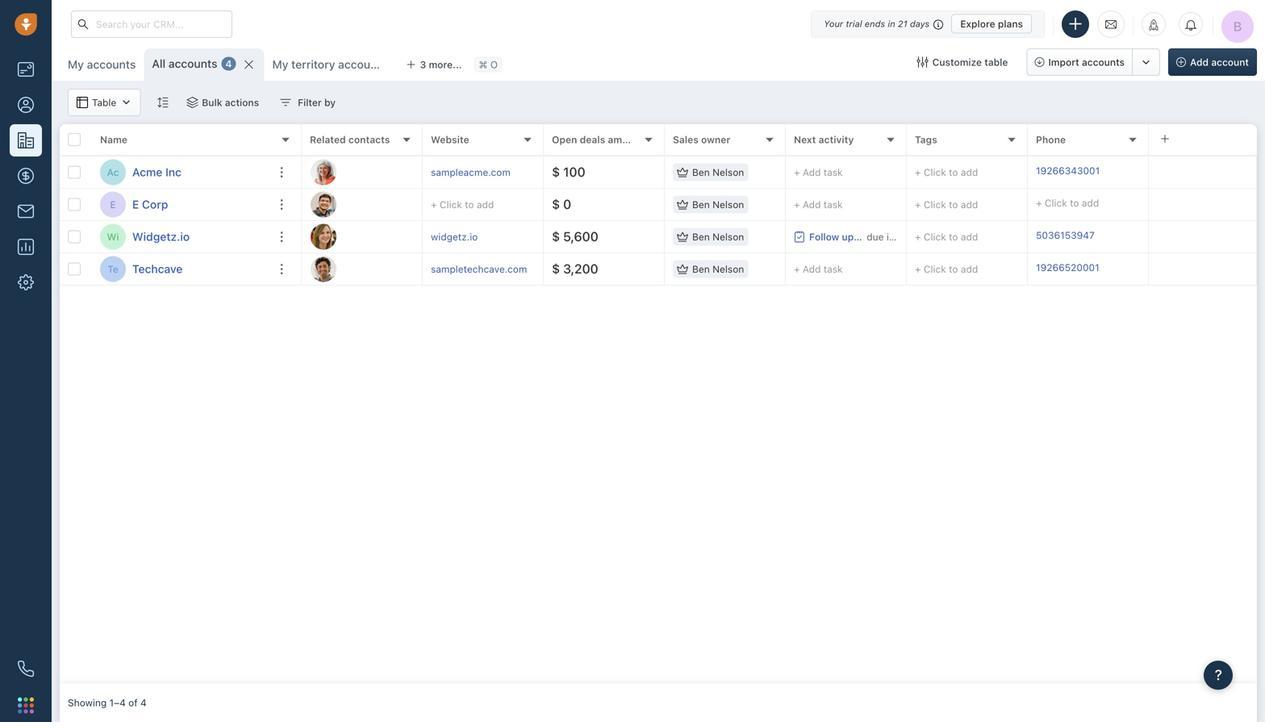 Task type: locate. For each thing, give the bounding box(es) containing it.
+ click to add
[[916, 167, 979, 178], [1037, 197, 1100, 209], [431, 199, 494, 210], [916, 199, 979, 210], [916, 231, 979, 243], [916, 264, 979, 275]]

ben for 0
[[693, 199, 710, 210]]

filter
[[298, 97, 322, 108]]

+ click to add for $ 5,600
[[916, 231, 979, 243]]

$ left 0
[[552, 197, 560, 212]]

container_wx8msf4aqz5i3rn1 image inside table dropdown button
[[121, 97, 132, 108]]

in
[[888, 19, 896, 29], [887, 231, 895, 243]]

your
[[824, 19, 844, 29]]

2 vertical spatial task
[[824, 264, 843, 275]]

my accounts
[[68, 58, 136, 71]]

explore
[[961, 18, 996, 29]]

1 task from the top
[[824, 167, 843, 178]]

+ click to add down the tags
[[916, 167, 979, 178]]

4 $ from the top
[[552, 261, 560, 277]]

acme inc link
[[132, 164, 182, 180]]

freshworks switcher image
[[18, 698, 34, 714]]

cell
[[1150, 157, 1258, 188], [1150, 189, 1258, 220], [1150, 221, 1258, 253], [1150, 254, 1258, 285]]

due in 2 days
[[867, 231, 928, 243]]

add for $ 3,200
[[961, 264, 979, 275]]

4 right of on the left bottom of the page
[[140, 698, 147, 709]]

+ add task
[[794, 167, 843, 178], [794, 199, 843, 210], [794, 264, 843, 275]]

trial
[[846, 19, 863, 29]]

3 ben from the top
[[693, 231, 710, 243]]

my up table dropdown button
[[68, 58, 84, 71]]

1 + add task from the top
[[794, 167, 843, 178]]

press space to select this row. row containing $ 3,200
[[302, 254, 1258, 286]]

customize table
[[933, 57, 1009, 68]]

1 ben from the top
[[693, 167, 710, 178]]

4 nelson from the top
[[713, 264, 745, 275]]

territory
[[292, 58, 335, 71]]

container_wx8msf4aqz5i3rn1 image
[[918, 57, 929, 68], [121, 97, 132, 108], [677, 167, 689, 178], [677, 231, 689, 243], [794, 231, 806, 243], [677, 264, 689, 275]]

0 vertical spatial + add task
[[794, 167, 843, 178]]

sales
[[673, 134, 699, 145]]

click down '19266343001' link
[[1045, 197, 1068, 209]]

19266520001 link
[[1037, 261, 1100, 278]]

sampleacme.com link
[[431, 167, 511, 178]]

in inside press space to select this row. row
[[887, 231, 895, 243]]

$ 5,600
[[552, 229, 599, 244]]

ben
[[693, 167, 710, 178], [693, 199, 710, 210], [693, 231, 710, 243], [693, 264, 710, 275]]

techcave
[[132, 262, 183, 276]]

container_wx8msf4aqz5i3rn1 image for filter by button at top
[[280, 97, 292, 108]]

+ click to add right 2
[[916, 231, 979, 243]]

1 horizontal spatial e
[[132, 198, 139, 211]]

⌘ o
[[479, 59, 498, 70]]

3
[[420, 59, 426, 70]]

corp
[[142, 198, 168, 211]]

3 ben nelson from the top
[[693, 231, 745, 243]]

e inside e corp link
[[132, 198, 139, 211]]

widgetz.io link
[[431, 231, 478, 243]]

filter by
[[298, 97, 336, 108]]

open deals amount
[[552, 134, 644, 145]]

+
[[916, 167, 922, 178], [794, 167, 801, 178], [1037, 197, 1043, 209], [431, 199, 437, 210], [916, 199, 922, 210], [794, 199, 801, 210], [916, 231, 922, 243], [916, 264, 922, 275], [794, 264, 801, 275]]

$ for $ 5,600
[[552, 229, 560, 244]]

customize table button
[[907, 48, 1019, 76]]

1 vertical spatial task
[[824, 199, 843, 210]]

press space to select this row. row containing $ 5,600
[[302, 221, 1258, 254]]

days right 21
[[911, 19, 930, 29]]

4 cell from the top
[[1150, 254, 1258, 285]]

0 horizontal spatial e
[[110, 199, 116, 210]]

container_wx8msf4aqz5i3rn1 image left the filter
[[280, 97, 292, 108]]

+ click to add up due in 2 days
[[916, 199, 979, 210]]

nelson for 100
[[713, 167, 745, 178]]

click up due in 2 days
[[924, 199, 947, 210]]

press space to select this row. row containing $ 0
[[302, 189, 1258, 221]]

row group containing acme inc
[[60, 157, 302, 286]]

of
[[129, 698, 138, 709]]

acme inc
[[132, 166, 182, 179]]

$ left 5,600
[[552, 229, 560, 244]]

import
[[1049, 57, 1080, 68]]

3 more...
[[420, 59, 462, 70]]

container_wx8msf4aqz5i3rn1 image left bulk on the top of page
[[187, 97, 198, 108]]

import accounts button
[[1027, 48, 1134, 76]]

task for $ 3,200
[[824, 264, 843, 275]]

1 horizontal spatial 4
[[226, 58, 232, 69]]

1 vertical spatial 4
[[140, 698, 147, 709]]

$ left 100
[[552, 164, 560, 180]]

container_wx8msf4aqz5i3rn1 image inside table dropdown button
[[77, 97, 88, 108]]

ac
[[107, 167, 119, 178]]

e for e corp
[[132, 198, 139, 211]]

2 cell from the top
[[1150, 189, 1258, 220]]

ben for 5,600
[[693, 231, 710, 243]]

0
[[564, 197, 572, 212]]

next activity
[[794, 134, 854, 145]]

cell for $ 5,600
[[1150, 221, 1258, 253]]

phone image
[[18, 661, 34, 677]]

1 vertical spatial days
[[907, 231, 928, 243]]

add inside button
[[1191, 57, 1209, 68]]

ben nelson for $ 0
[[693, 199, 745, 210]]

click for $ 3,200
[[924, 264, 947, 275]]

$ for $ 0
[[552, 197, 560, 212]]

2 task from the top
[[824, 199, 843, 210]]

e left corp
[[132, 198, 139, 211]]

1 my from the left
[[68, 58, 84, 71]]

$ left 3,200
[[552, 261, 560, 277]]

4 ben from the top
[[693, 264, 710, 275]]

grid
[[60, 123, 1258, 684]]

row group containing $ 100
[[302, 157, 1258, 286]]

accounts right territory
[[338, 58, 387, 71]]

press space to select this row. row containing acme inc
[[60, 157, 302, 189]]

task
[[824, 167, 843, 178], [824, 199, 843, 210], [824, 264, 843, 275]]

3 task from the top
[[824, 264, 843, 275]]

1 $ from the top
[[552, 164, 560, 180]]

container_wx8msf4aqz5i3rn1 image left table
[[77, 97, 88, 108]]

1 horizontal spatial my
[[272, 58, 289, 71]]

container_wx8msf4aqz5i3rn1 image inside filter by button
[[280, 97, 292, 108]]

click for $ 0
[[924, 199, 947, 210]]

widgetz.io link
[[132, 229, 190, 245]]

tags
[[916, 134, 938, 145]]

add
[[961, 167, 979, 178], [1083, 197, 1100, 209], [477, 199, 494, 210], [961, 199, 979, 210], [961, 231, 979, 243], [961, 264, 979, 275]]

2 nelson from the top
[[713, 199, 745, 210]]

container_wx8msf4aqz5i3rn1 image for table dropdown button
[[77, 97, 88, 108]]

sales owner
[[673, 134, 731, 145]]

ben nelson
[[693, 167, 745, 178], [693, 199, 745, 210], [693, 231, 745, 243], [693, 264, 745, 275]]

2 ben nelson from the top
[[693, 199, 745, 210]]

plans
[[999, 18, 1024, 29]]

container_wx8msf4aqz5i3rn1 image inside bulk actions button
[[187, 97, 198, 108]]

name row
[[60, 124, 302, 157]]

send email image
[[1106, 18, 1117, 31]]

add for $ 0
[[961, 199, 979, 210]]

accounts
[[1083, 57, 1125, 68], [169, 57, 218, 70], [87, 58, 136, 71], [338, 58, 387, 71]]

3 $ from the top
[[552, 229, 560, 244]]

in left 2
[[887, 231, 895, 243]]

5036153947
[[1037, 230, 1095, 241]]

filter by button
[[270, 89, 346, 116]]

$ 100
[[552, 164, 586, 180]]

21
[[898, 19, 908, 29]]

4
[[226, 58, 232, 69], [140, 698, 147, 709]]

accounts inside import accounts button
[[1083, 57, 1125, 68]]

accounts for import
[[1083, 57, 1125, 68]]

0 horizontal spatial my
[[68, 58, 84, 71]]

days right 2
[[907, 231, 928, 243]]

container_wx8msf4aqz5i3rn1 image
[[77, 97, 88, 108], [187, 97, 198, 108], [280, 97, 292, 108], [677, 199, 689, 210]]

click down the tags
[[924, 167, 947, 178]]

1 ben nelson from the top
[[693, 167, 745, 178]]

4 inside all accounts 4
[[226, 58, 232, 69]]

accounts up table
[[87, 58, 136, 71]]

import accounts group
[[1027, 48, 1161, 76]]

l image
[[311, 159, 337, 185]]

e
[[132, 198, 139, 211], [110, 199, 116, 210]]

2 row group from the left
[[302, 157, 1258, 286]]

1 cell from the top
[[1150, 157, 1258, 188]]

2 $ from the top
[[552, 197, 560, 212]]

days
[[911, 19, 930, 29], [907, 231, 928, 243]]

2 my from the left
[[272, 58, 289, 71]]

click right 2
[[924, 231, 947, 243]]

more...
[[429, 59, 462, 70]]

ben for 100
[[693, 167, 710, 178]]

press space to select this row. row
[[60, 157, 302, 189], [302, 157, 1258, 189], [60, 189, 302, 221], [302, 189, 1258, 221], [60, 221, 302, 254], [302, 221, 1258, 254], [60, 254, 302, 286], [302, 254, 1258, 286]]

0 vertical spatial in
[[888, 19, 896, 29]]

nelson for 3,200
[[713, 264, 745, 275]]

add for $ 100
[[803, 167, 821, 178]]

4 ben nelson from the top
[[693, 264, 745, 275]]

19266343001
[[1037, 165, 1101, 176]]

import accounts
[[1049, 57, 1125, 68]]

task for $ 100
[[824, 167, 843, 178]]

1 vertical spatial in
[[887, 231, 895, 243]]

$ for $ 100
[[552, 164, 560, 180]]

1 nelson from the top
[[713, 167, 745, 178]]

click for $ 100
[[924, 167, 947, 178]]

accounts right all
[[169, 57, 218, 70]]

activity
[[819, 134, 854, 145]]

cell for $ 3,200
[[1150, 254, 1258, 285]]

to for $ 0
[[950, 199, 959, 210]]

e up wi
[[110, 199, 116, 210]]

+ click to add down due in 2 days
[[916, 264, 979, 275]]

my left territory
[[272, 58, 289, 71]]

nelson
[[713, 167, 745, 178], [713, 199, 745, 210], [713, 231, 745, 243], [713, 264, 745, 275]]

1 vertical spatial + add task
[[794, 199, 843, 210]]

2 vertical spatial + add task
[[794, 264, 843, 275]]

⌘
[[479, 59, 488, 70]]

3 cell from the top
[[1150, 221, 1258, 253]]

3 + add task from the top
[[794, 264, 843, 275]]

$ 3,200
[[552, 261, 599, 277]]

to for $ 100
[[950, 167, 959, 178]]

in left 21
[[888, 19, 896, 29]]

accounts down send email icon
[[1083, 57, 1125, 68]]

3 nelson from the top
[[713, 231, 745, 243]]

0 vertical spatial task
[[824, 167, 843, 178]]

actions
[[225, 97, 259, 108]]

2 ben from the top
[[693, 199, 710, 210]]

2 + add task from the top
[[794, 199, 843, 210]]

1 row group from the left
[[60, 157, 302, 286]]

row group
[[60, 157, 302, 286], [302, 157, 1258, 286]]

add for $ 5,600
[[961, 231, 979, 243]]

click
[[924, 167, 947, 178], [1045, 197, 1068, 209], [440, 199, 462, 210], [924, 199, 947, 210], [924, 231, 947, 243], [924, 264, 947, 275]]

4 up the bulk actions
[[226, 58, 232, 69]]

click down due in 2 days
[[924, 264, 947, 275]]

my accounts button
[[60, 48, 144, 81], [68, 58, 136, 71]]

by
[[325, 97, 336, 108]]

style_myh0__igzzd8unmi image
[[157, 97, 168, 108]]

0 vertical spatial 4
[[226, 58, 232, 69]]

19266343001 link
[[1037, 164, 1101, 181]]

ben for 3,200
[[693, 264, 710, 275]]



Task type: vqa. For each thing, say whether or not it's contained in the screenshot.
the Nelson corresponding to 0
yes



Task type: describe. For each thing, give the bounding box(es) containing it.
container_wx8msf4aqz5i3rn1 image down sales
[[677, 199, 689, 210]]

contacts
[[349, 134, 390, 145]]

showing
[[68, 698, 107, 709]]

name column header
[[92, 124, 302, 157]]

te
[[108, 264, 119, 275]]

widgetz.io
[[431, 231, 478, 243]]

+ add task for $ 3,200
[[794, 264, 843, 275]]

table
[[92, 97, 116, 108]]

all accounts 4
[[152, 57, 232, 70]]

press space to select this row. row containing techcave
[[60, 254, 302, 286]]

sampleacme.com
[[431, 167, 511, 178]]

5,600
[[564, 229, 599, 244]]

your trial ends in 21 days
[[824, 19, 930, 29]]

table
[[985, 57, 1009, 68]]

19266520001
[[1037, 262, 1100, 273]]

+ click to add for $ 3,200
[[916, 264, 979, 275]]

accounts for my
[[87, 58, 136, 71]]

100
[[564, 164, 586, 180]]

1–4
[[109, 698, 126, 709]]

3 more... button
[[398, 53, 471, 76]]

click up widgetz.io link
[[440, 199, 462, 210]]

press space to select this row. row containing widgetz.io
[[60, 221, 302, 254]]

0 horizontal spatial 4
[[140, 698, 147, 709]]

all accounts link
[[152, 56, 218, 72]]

phone element
[[10, 653, 42, 685]]

ends
[[865, 19, 886, 29]]

cell for $ 0
[[1150, 189, 1258, 220]]

to for $ 3,200
[[950, 264, 959, 275]]

+ add task for $ 100
[[794, 167, 843, 178]]

j image
[[311, 192, 337, 218]]

nelson for 5,600
[[713, 231, 745, 243]]

+ click to add for $ 0
[[916, 199, 979, 210]]

accounts for all
[[169, 57, 218, 70]]

e corp link
[[132, 197, 168, 213]]

3,200
[[564, 261, 599, 277]]

phone
[[1037, 134, 1067, 145]]

bulk
[[202, 97, 222, 108]]

$ 0
[[552, 197, 572, 212]]

press space to select this row. row containing e corp
[[60, 189, 302, 221]]

+ add task for $ 0
[[794, 199, 843, 210]]

e corp
[[132, 198, 168, 211]]

related contacts
[[310, 134, 390, 145]]

all
[[152, 57, 166, 70]]

2
[[898, 231, 904, 243]]

j image
[[311, 224, 337, 250]]

ben nelson for $ 5,600
[[693, 231, 745, 243]]

what's new image
[[1149, 19, 1160, 31]]

ben nelson for $ 3,200
[[693, 264, 745, 275]]

add for $ 0
[[803, 199, 821, 210]]

open
[[552, 134, 578, 145]]

ben nelson for $ 100
[[693, 167, 745, 178]]

task for $ 0
[[824, 199, 843, 210]]

0 vertical spatial days
[[911, 19, 930, 29]]

press space to select this row. row containing $ 100
[[302, 157, 1258, 189]]

my for my accounts
[[68, 58, 84, 71]]

techcave link
[[132, 261, 183, 277]]

+ click to add down '19266343001' link
[[1037, 197, 1100, 209]]

add account
[[1191, 57, 1250, 68]]

nelson for 0
[[713, 199, 745, 210]]

widgetz.io
[[132, 230, 190, 243]]

bulk actions button
[[176, 89, 270, 116]]

container_wx8msf4aqz5i3rn1 image inside the customize table button
[[918, 57, 929, 68]]

customize
[[933, 57, 983, 68]]

+ click to add for $ 100
[[916, 167, 979, 178]]

due
[[867, 231, 884, 243]]

acme
[[132, 166, 163, 179]]

showing 1–4 of 4
[[68, 698, 147, 709]]

owner
[[702, 134, 731, 145]]

grid containing $ 100
[[60, 123, 1258, 684]]

sampletechcave.com link
[[431, 264, 527, 275]]

s image
[[311, 256, 337, 282]]

o
[[491, 59, 498, 70]]

5036153947 link
[[1037, 228, 1095, 246]]

related
[[310, 134, 346, 145]]

add account button
[[1169, 48, 1258, 76]]

sampletechcave.com
[[431, 264, 527, 275]]

add for $ 100
[[961, 167, 979, 178]]

to for $ 5,600
[[950, 231, 959, 243]]

click for $ 5,600
[[924, 231, 947, 243]]

wi
[[107, 231, 119, 243]]

cell for $ 100
[[1150, 157, 1258, 188]]

add for $ 3,200
[[803, 264, 821, 275]]

container_wx8msf4aqz5i3rn1 image for bulk actions button
[[187, 97, 198, 108]]

$ for $ 3,200
[[552, 261, 560, 277]]

+ click to add up widgetz.io link
[[431, 199, 494, 210]]

e for e
[[110, 199, 116, 210]]

name
[[100, 134, 128, 145]]

my for my territory accounts
[[272, 58, 289, 71]]

bulk actions
[[202, 97, 259, 108]]

website
[[431, 134, 470, 145]]

inc
[[166, 166, 182, 179]]

deals
[[580, 134, 606, 145]]

account
[[1212, 57, 1250, 68]]

explore plans
[[961, 18, 1024, 29]]

table button
[[68, 89, 141, 116]]

next
[[794, 134, 817, 145]]

my territory accounts
[[272, 58, 387, 71]]

days inside press space to select this row. row
[[907, 231, 928, 243]]

amount
[[608, 134, 644, 145]]

Search your CRM... text field
[[71, 10, 233, 38]]

explore plans link
[[952, 14, 1033, 34]]



